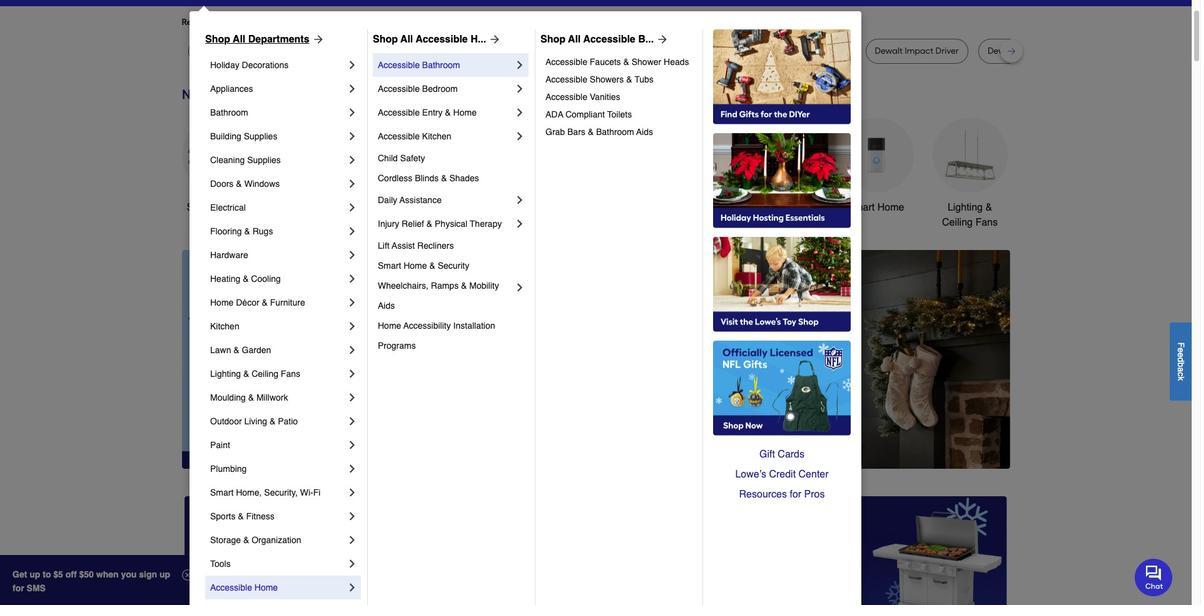 Task type: vqa. For each thing, say whether or not it's contained in the screenshot.
'home,'
yes



Task type: locate. For each thing, give the bounding box(es) containing it.
c
[[1176, 372, 1186, 376]]

lawn & garden link
[[210, 338, 346, 362]]

accessible showers & tubs
[[545, 74, 654, 84]]

daily assistance link
[[378, 188, 514, 212]]

bathroom
[[422, 60, 460, 70], [210, 108, 248, 118], [596, 127, 634, 137], [761, 202, 804, 213]]

accessible faucets & shower heads link
[[545, 53, 694, 71]]

4 dewalt from the left
[[875, 46, 903, 56]]

bit
[[376, 46, 386, 56], [445, 46, 455, 56], [555, 46, 565, 56], [611, 46, 621, 56], [665, 46, 675, 56], [1035, 46, 1045, 56]]

accessible up 'accessible kitchen'
[[378, 108, 420, 118]]

drill for dewalt drill bit set
[[1018, 46, 1032, 56]]

all up accessible bathroom
[[400, 34, 413, 45]]

recommended searches for you heading
[[182, 16, 1010, 29]]

supplies up cleaning supplies
[[244, 131, 277, 141]]

accessible for accessible showers & tubs
[[545, 74, 587, 84]]

1 horizontal spatial decorations
[[474, 217, 527, 228]]

get up to 2 free select tools or batteries when you buy 1 with select purchases. image
[[184, 497, 445, 606]]

shop down 'more suggestions for you' link
[[373, 34, 398, 45]]

0 horizontal spatial lighting & ceiling fans link
[[210, 362, 346, 386]]

windows
[[244, 179, 280, 189]]

accessible for accessible bedroom
[[378, 84, 420, 94]]

off
[[66, 570, 77, 580]]

& inside "link"
[[588, 127, 594, 137]]

aids down wheelchairs,
[[378, 301, 395, 311]]

holiday hosting essentials. image
[[713, 133, 851, 228]]

4 set from the left
[[1047, 46, 1060, 56]]

1 horizontal spatial driver
[[823, 46, 846, 56]]

smart for smart home
[[848, 202, 875, 213]]

shop
[[205, 34, 230, 45], [373, 34, 398, 45], [540, 34, 565, 45]]

1 vertical spatial smart
[[378, 261, 401, 271]]

1 driver from the left
[[529, 46, 553, 56]]

security,
[[264, 488, 298, 498]]

assistance
[[399, 195, 442, 205]]

2 bit from the left
[[445, 46, 455, 56]]

more
[[320, 17, 341, 28]]

chevron right image for paint
[[346, 439, 358, 452]]

kitchen link
[[210, 315, 346, 338]]

3 dewalt from the left
[[718, 46, 746, 56]]

aids
[[636, 127, 653, 137], [378, 301, 395, 311]]

outdoor inside 'outdoor tools & equipment'
[[653, 202, 689, 213]]

plumbing
[[210, 464, 247, 474]]

accessible entry & home link
[[378, 101, 514, 124]]

arrow right image right dewalt bit set
[[486, 33, 501, 46]]

0 vertical spatial lighting
[[948, 202, 983, 213]]

0 vertical spatial fans
[[975, 217, 998, 228]]

arrow right image for shop all departments
[[309, 33, 324, 46]]

1 vertical spatial supplies
[[247, 155, 281, 165]]

0 horizontal spatial tools link
[[210, 552, 346, 576]]

0 horizontal spatial bathroom link
[[210, 101, 346, 124]]

1 vertical spatial decorations
[[474, 217, 527, 228]]

up left to
[[30, 570, 40, 580]]

all right shop
[[213, 202, 223, 213]]

0 vertical spatial arrow right image
[[654, 33, 669, 46]]

outdoor tools & equipment
[[653, 202, 724, 228]]

chevron right image for building supplies
[[346, 130, 358, 143]]

0 horizontal spatial tools
[[210, 559, 231, 569]]

up right sign
[[159, 570, 170, 580]]

2 driver from the left
[[823, 46, 846, 56]]

0 horizontal spatial arrow right image
[[654, 33, 669, 46]]

0 horizontal spatial you
[[296, 17, 310, 28]]

1 horizontal spatial fans
[[975, 217, 998, 228]]

lowe's credit center
[[735, 469, 829, 480]]

0 horizontal spatial driver
[[529, 46, 553, 56]]

chevron right image
[[346, 59, 358, 71], [346, 83, 358, 95], [514, 83, 526, 95], [514, 106, 526, 119], [346, 154, 358, 166], [346, 178, 358, 190], [346, 201, 358, 214], [346, 225, 358, 238], [346, 249, 358, 261], [514, 281, 526, 294], [346, 320, 358, 333], [346, 344, 358, 357], [346, 392, 358, 404], [346, 415, 358, 428], [346, 487, 358, 499], [346, 510, 358, 523], [346, 534, 358, 547]]

arrow right image inside shop all accessible h... link
[[486, 33, 501, 46]]

chevron right image for accessible kitchen
[[514, 130, 526, 143]]

1 e from the top
[[1176, 348, 1186, 353]]

accessible down storage
[[210, 583, 252, 593]]

all down recommended searches for you heading
[[568, 34, 581, 45]]

lawn & garden
[[210, 345, 271, 355]]

aids for wheelchairs, ramps & mobility aids
[[378, 301, 395, 311]]

accessible up accessible bedroom
[[378, 60, 420, 70]]

installation
[[453, 321, 495, 331]]

0 vertical spatial supplies
[[244, 131, 277, 141]]

1 horizontal spatial you
[[407, 17, 421, 28]]

moulding
[[210, 393, 246, 403]]

building supplies link
[[210, 124, 346, 148]]

find gifts for the diyer. image
[[713, 29, 851, 124]]

shop up impact driver bit in the left of the page
[[540, 34, 565, 45]]

2 set from the left
[[623, 46, 636, 56]]

2 up from the left
[[159, 570, 170, 580]]

aids inside wheelchairs, ramps & mobility aids
[[378, 301, 395, 311]]

decorations
[[242, 60, 289, 70], [474, 217, 527, 228]]

blinds
[[415, 173, 439, 183]]

you up shop all accessible h...
[[407, 17, 421, 28]]

holiday
[[210, 60, 239, 70]]

up to 30 percent off select grills and accessories. image
[[746, 497, 1007, 606]]

chevron right image for storage & organization
[[346, 534, 358, 547]]

cards
[[778, 449, 804, 460]]

smart home & security link
[[378, 256, 526, 276]]

1 vertical spatial ceiling
[[252, 369, 278, 379]]

scroll to item #2 image
[[673, 446, 703, 452]]

5 dewalt from the left
[[988, 46, 1015, 56]]

chevron right image for kitchen
[[346, 320, 358, 333]]

arrow right image inside shop all departments 'link'
[[309, 33, 324, 46]]

arrow right image
[[654, 33, 669, 46], [987, 360, 999, 372]]

home décor & furniture link
[[210, 291, 346, 315]]

1 horizontal spatial impact
[[792, 46, 821, 56]]

moulding & millwork
[[210, 393, 288, 403]]

0 vertical spatial kitchen
[[422, 131, 451, 141]]

1 vertical spatial aids
[[378, 301, 395, 311]]

all inside 'link'
[[233, 34, 245, 45]]

gift cards link
[[713, 445, 851, 465]]

& inside 'outdoor tools & equipment'
[[718, 202, 724, 213]]

outdoor down the moulding
[[210, 417, 242, 427]]

0 vertical spatial tools link
[[369, 118, 444, 215]]

cleaning supplies link
[[210, 148, 346, 172]]

chevron right image for wheelchairs, ramps & mobility aids
[[514, 281, 526, 294]]

2 horizontal spatial shop
[[540, 34, 565, 45]]

accessible vanities link
[[545, 88, 694, 106]]

sign
[[139, 570, 157, 580]]

chevron right image
[[514, 59, 526, 71], [346, 106, 358, 119], [346, 130, 358, 143], [514, 130, 526, 143], [514, 194, 526, 206], [514, 218, 526, 230], [346, 273, 358, 285], [346, 297, 358, 309], [346, 368, 358, 380], [346, 439, 358, 452], [346, 463, 358, 475], [346, 558, 358, 570], [346, 582, 358, 594]]

accessible inside 'link'
[[378, 60, 420, 70]]

accessible for accessible vanities
[[545, 92, 587, 102]]

2 impact from the left
[[792, 46, 821, 56]]

0 horizontal spatial outdoor
[[210, 417, 242, 427]]

0 vertical spatial lighting & ceiling fans link
[[932, 118, 1007, 230]]

1 horizontal spatial tools
[[395, 202, 419, 213]]

accessible up child safety
[[378, 131, 420, 141]]

supplies
[[244, 131, 277, 141], [247, 155, 281, 165]]

impact driver bit
[[499, 46, 565, 56]]

shop inside 'link'
[[205, 34, 230, 45]]

chevron right image for sports & fitness
[[346, 510, 358, 523]]

kitchen down "entry" at the left top
[[422, 131, 451, 141]]

chevron right image for heating & cooling
[[346, 273, 358, 285]]

accessible down accessible bathroom
[[378, 84, 420, 94]]

driver for impact driver
[[823, 46, 846, 56]]

electrical link
[[210, 196, 346, 220]]

0 vertical spatial outdoor
[[653, 202, 689, 213]]

outdoor living & patio link
[[210, 410, 346, 433]]

2 horizontal spatial impact
[[905, 46, 933, 56]]

security
[[438, 261, 469, 271]]

gift
[[759, 449, 775, 460]]

vanities
[[590, 92, 620, 102]]

dewalt impact driver
[[875, 46, 959, 56]]

for left pros
[[790, 489, 801, 500]]

None search field
[[466, 0, 808, 8]]

outdoor for outdoor living & patio
[[210, 417, 242, 427]]

0 horizontal spatial smart
[[210, 488, 234, 498]]

decorations down christmas on the left of page
[[474, 217, 527, 228]]

0 vertical spatial ceiling
[[942, 217, 973, 228]]

hardware
[[210, 250, 248, 260]]

lighting inside the "lighting & ceiling fans"
[[948, 202, 983, 213]]

e up b
[[1176, 353, 1186, 357]]

2 vertical spatial smart
[[210, 488, 234, 498]]

suggestions
[[343, 17, 392, 28]]

smart home link
[[839, 118, 914, 215]]

chevron right image for moulding & millwork
[[346, 392, 358, 404]]

you
[[121, 570, 137, 580]]

$5
[[53, 570, 63, 580]]

1 vertical spatial outdoor
[[210, 417, 242, 427]]

3 drill from the left
[[748, 46, 763, 56]]

arrow right image
[[309, 33, 324, 46], [486, 33, 501, 46]]

0 horizontal spatial fans
[[281, 369, 300, 379]]

1 drill from the left
[[359, 46, 374, 56]]

1 horizontal spatial up
[[159, 570, 170, 580]]

shop down recommended
[[205, 34, 230, 45]]

cordless blinds & shades link
[[378, 168, 526, 188]]

decorations down shop all departments 'link'
[[242, 60, 289, 70]]

fans
[[975, 217, 998, 228], [281, 369, 300, 379]]

1 horizontal spatial smart
[[378, 261, 401, 271]]

home accessibility installation programs link
[[378, 316, 526, 356]]

0 horizontal spatial arrow right image
[[309, 33, 324, 46]]

accessible up ada in the left top of the page
[[545, 92, 587, 102]]

shop for shop all accessible h...
[[373, 34, 398, 45]]

child safety
[[378, 153, 425, 163]]

chevron right image for accessible bathroom
[[514, 59, 526, 71]]

2 horizontal spatial smart
[[848, 202, 875, 213]]

1 horizontal spatial arrow right image
[[486, 33, 501, 46]]

dewalt for dewalt drill bit set
[[988, 46, 1015, 56]]

decorations inside christmas decorations link
[[474, 217, 527, 228]]

heating & cooling
[[210, 274, 281, 284]]

0 horizontal spatial decorations
[[242, 60, 289, 70]]

aids inside "link"
[[636, 127, 653, 137]]

chat invite button image
[[1135, 558, 1173, 597]]

resources for pros
[[739, 489, 825, 500]]

heating
[[210, 274, 240, 284]]

0 vertical spatial decorations
[[242, 60, 289, 70]]

bathroom link
[[210, 101, 346, 124], [745, 118, 820, 215]]

1 horizontal spatial lighting & ceiling fans
[[942, 202, 998, 228]]

2 dewalt from the left
[[415, 46, 443, 56]]

&
[[623, 57, 629, 67], [626, 74, 632, 84], [445, 108, 451, 118], [588, 127, 594, 137], [441, 173, 447, 183], [236, 179, 242, 189], [718, 202, 724, 213], [985, 202, 992, 213], [426, 219, 432, 229], [244, 226, 250, 236], [429, 261, 435, 271], [243, 274, 249, 284], [461, 281, 467, 291], [262, 298, 268, 308], [234, 345, 239, 355], [243, 369, 249, 379], [248, 393, 254, 403], [270, 417, 275, 427], [238, 512, 244, 522], [243, 535, 249, 545]]

1 horizontal spatial shop
[[373, 34, 398, 45]]

drill for dewalt drill
[[748, 46, 763, 56]]

decorations inside the holiday decorations 'link'
[[242, 60, 289, 70]]

for down get
[[13, 584, 24, 594]]

e
[[1176, 348, 1186, 353], [1176, 353, 1186, 357]]

2 horizontal spatial tools
[[691, 202, 715, 213]]

ceiling
[[942, 217, 973, 228], [252, 369, 278, 379]]

0 horizontal spatial impact
[[499, 46, 527, 56]]

1 arrow right image from the left
[[309, 33, 324, 46]]

supplies up the windows
[[247, 155, 281, 165]]

chevron right image for smart home, security, wi-fi
[[346, 487, 358, 499]]

1 horizontal spatial lighting
[[948, 202, 983, 213]]

decorations for holiday
[[242, 60, 289, 70]]

0 vertical spatial aids
[[636, 127, 653, 137]]

1 you from the left
[[296, 17, 310, 28]]

arrow right image down more
[[309, 33, 324, 46]]

physical
[[435, 219, 467, 229]]

organization
[[252, 535, 301, 545]]

rugs
[[253, 226, 273, 236]]

you left more
[[296, 17, 310, 28]]

mobility
[[469, 281, 499, 291]]

chevron right image for plumbing
[[346, 463, 358, 475]]

chevron right image for lighting & ceiling fans
[[346, 368, 358, 380]]

for
[[282, 17, 294, 28], [394, 17, 405, 28], [790, 489, 801, 500], [13, 584, 24, 594]]

kitchen up lawn
[[210, 322, 239, 332]]

chevron right image for holiday decorations
[[346, 59, 358, 71]]

impact for impact driver
[[792, 46, 821, 56]]

tools down storage
[[210, 559, 231, 569]]

outdoor living & patio
[[210, 417, 298, 427]]

accessible for accessible bathroom
[[378, 60, 420, 70]]

2 shop from the left
[[373, 34, 398, 45]]

1 shop from the left
[[205, 34, 230, 45]]

a
[[1176, 367, 1186, 372]]

chevron right image for tools
[[346, 558, 358, 570]]

chevron right image for electrical
[[346, 201, 358, 214]]

dewalt for dewalt drill
[[718, 46, 746, 56]]

3 shop from the left
[[540, 34, 565, 45]]

officially licensed n f l gifts. shop now. image
[[713, 341, 851, 436]]

e up d
[[1176, 348, 1186, 353]]

0 horizontal spatial kitchen
[[210, 322, 239, 332]]

lift assist recliners link
[[378, 236, 526, 256]]

b
[[1176, 362, 1186, 367]]

4 drill from the left
[[1018, 46, 1032, 56]]

0 horizontal spatial lighting
[[210, 369, 241, 379]]

impact for impact driver bit
[[499, 46, 527, 56]]

equipment
[[664, 217, 712, 228]]

accessible up the accessible vanities
[[545, 74, 587, 84]]

tools up relief
[[395, 202, 419, 213]]

0 horizontal spatial up
[[30, 570, 40, 580]]

outdoor up the equipment
[[653, 202, 689, 213]]

1 impact from the left
[[499, 46, 527, 56]]

1 horizontal spatial aids
[[636, 127, 653, 137]]

chevron right image for flooring & rugs
[[346, 225, 358, 238]]

holiday decorations link
[[210, 53, 346, 77]]

heating & cooling link
[[210, 267, 346, 291]]

tools up the equipment
[[691, 202, 715, 213]]

h...
[[471, 34, 486, 45]]

accessible down impact driver bit in the left of the page
[[545, 57, 587, 67]]

shop all deals link
[[182, 118, 257, 215]]

driver for impact driver bit
[[529, 46, 553, 56]]

1 vertical spatial lighting & ceiling fans
[[210, 369, 300, 379]]

décor
[[236, 298, 259, 308]]

1 vertical spatial lighting & ceiling fans link
[[210, 362, 346, 386]]

1 horizontal spatial outdoor
[[653, 202, 689, 213]]

aids down ada compliant toilets link
[[636, 127, 653, 137]]

entry
[[422, 108, 443, 118]]

0 horizontal spatial ceiling
[[252, 369, 278, 379]]

smart for smart home, security, wi-fi
[[210, 488, 234, 498]]

2 arrow right image from the left
[[486, 33, 501, 46]]

1 vertical spatial lighting
[[210, 369, 241, 379]]

daily
[[378, 195, 397, 205]]

1 horizontal spatial tools link
[[369, 118, 444, 215]]

0 vertical spatial smart
[[848, 202, 875, 213]]

all down recommended searches for you
[[233, 34, 245, 45]]

driver
[[529, 46, 553, 56], [823, 46, 846, 56], [935, 46, 959, 56]]

0 horizontal spatial shop
[[205, 34, 230, 45]]

accessible
[[416, 34, 468, 45], [583, 34, 635, 45], [545, 57, 587, 67], [378, 60, 420, 70], [545, 74, 587, 84], [378, 84, 420, 94], [545, 92, 587, 102], [378, 108, 420, 118], [378, 131, 420, 141], [210, 583, 252, 593]]

1 dewalt from the left
[[329, 46, 357, 56]]

1 horizontal spatial arrow right image
[[987, 360, 999, 372]]

2 horizontal spatial driver
[[935, 46, 959, 56]]

2 you from the left
[[407, 17, 421, 28]]

4 bit from the left
[[611, 46, 621, 56]]

chevron right image for home décor & furniture
[[346, 297, 358, 309]]

get
[[13, 570, 27, 580]]

decorations for christmas
[[474, 217, 527, 228]]

0 horizontal spatial aids
[[378, 301, 395, 311]]



Task type: describe. For each thing, give the bounding box(es) containing it.
recommended searches for you
[[182, 17, 310, 28]]

1 vertical spatial fans
[[281, 369, 300, 379]]

all for shop all deals
[[213, 202, 223, 213]]

searches
[[244, 17, 280, 28]]

toilets
[[607, 109, 632, 119]]

recommended
[[182, 17, 242, 28]]

accessible for accessible faucets & shower heads
[[545, 57, 587, 67]]

tools inside 'outdoor tools & equipment'
[[691, 202, 715, 213]]

get up to $5 off $50 when you sign up for sms
[[13, 570, 170, 594]]

chevron right image for injury relief & physical therapy
[[514, 218, 526, 230]]

visit the lowe's toy shop. image
[[713, 237, 851, 332]]

fi
[[313, 488, 320, 498]]

smart for smart home & security
[[378, 261, 401, 271]]

1 vertical spatial tools link
[[210, 552, 346, 576]]

for up departments
[[282, 17, 294, 28]]

chevron right image for accessible home
[[346, 582, 358, 594]]

f e e d b a c k button
[[1170, 323, 1192, 401]]

1 bit from the left
[[376, 46, 386, 56]]

wheelchairs, ramps & mobility aids
[[378, 281, 501, 311]]

1 set from the left
[[457, 46, 470, 56]]

3 bit from the left
[[555, 46, 565, 56]]

accessible faucets & shower heads
[[545, 57, 689, 67]]

bars
[[567, 127, 585, 137]]

sports & fitness
[[210, 512, 274, 522]]

cleaning
[[210, 155, 245, 165]]

fitness
[[246, 512, 274, 522]]

credit
[[769, 469, 796, 480]]

3 set from the left
[[677, 46, 690, 56]]

storage & organization link
[[210, 529, 346, 552]]

heads
[[664, 57, 689, 67]]

chevron right image for cleaning supplies
[[346, 154, 358, 166]]

patio
[[278, 417, 298, 427]]

doors & windows
[[210, 179, 280, 189]]

dewalt for dewalt impact driver
[[875, 46, 903, 56]]

supplies for building supplies
[[244, 131, 277, 141]]

flooring
[[210, 226, 242, 236]]

accessible entry & home
[[378, 108, 477, 118]]

for inside get up to $5 off $50 when you sign up for sms
[[13, 584, 24, 594]]

compliant
[[565, 109, 605, 119]]

& inside wheelchairs, ramps & mobility aids
[[461, 281, 467, 291]]

resources for pros link
[[713, 485, 851, 505]]

bit set
[[665, 46, 690, 56]]

shop all departments link
[[205, 32, 324, 47]]

shower
[[632, 57, 661, 67]]

1 horizontal spatial bathroom link
[[745, 118, 820, 215]]

lowe's credit center link
[[713, 465, 851, 485]]

scroll to item #4 element
[[733, 445, 766, 453]]

plumbing link
[[210, 457, 346, 481]]

2 drill from the left
[[594, 46, 609, 56]]

0 horizontal spatial lighting & ceiling fans
[[210, 369, 300, 379]]

up to 35 percent off select small appliances. image
[[465, 497, 726, 606]]

shop for shop all departments
[[205, 34, 230, 45]]

2 e from the top
[[1176, 353, 1186, 357]]

doors & windows link
[[210, 172, 346, 196]]

more suggestions for you link
[[320, 16, 431, 29]]

appliances
[[210, 84, 253, 94]]

chevron right image for accessible bedroom
[[514, 83, 526, 95]]

cordless
[[378, 173, 412, 183]]

chevron right image for daily assistance
[[514, 194, 526, 206]]

daily assistance
[[378, 195, 442, 205]]

furniture
[[270, 298, 305, 308]]

departments
[[248, 34, 309, 45]]

75 percent off all artificial christmas trees, holiday lights and more. image
[[404, 250, 1010, 469]]

grab
[[545, 127, 565, 137]]

supplies for cleaning supplies
[[247, 155, 281, 165]]

lift assist recliners
[[378, 241, 454, 251]]

living
[[244, 417, 267, 427]]

1 vertical spatial kitchen
[[210, 322, 239, 332]]

accessible bedroom link
[[378, 77, 514, 101]]

all for shop all departments
[[233, 34, 245, 45]]

for right suggestions
[[394, 17, 405, 28]]

you for recommended searches for you
[[296, 17, 310, 28]]

home inside home accessibility installation programs
[[378, 321, 401, 331]]

scroll to item #5 image
[[766, 446, 796, 452]]

shop all accessible h... link
[[373, 32, 501, 47]]

accessible home
[[210, 583, 278, 593]]

home accessibility installation programs
[[378, 321, 498, 351]]

k
[[1176, 376, 1186, 381]]

5 bit from the left
[[665, 46, 675, 56]]

bedroom
[[422, 84, 458, 94]]

accessible for accessible entry & home
[[378, 108, 420, 118]]

chevron right image for hardware
[[346, 249, 358, 261]]

& inside the "lighting & ceiling fans"
[[985, 202, 992, 213]]

smart home, security, wi-fi link
[[210, 481, 346, 505]]

fans inside the "lighting & ceiling fans"
[[975, 217, 998, 228]]

shop all departments
[[205, 34, 309, 45]]

arrow right image for shop all accessible h...
[[486, 33, 501, 46]]

dewalt drill bit set
[[988, 46, 1060, 56]]

safety
[[400, 153, 425, 163]]

chevron right image for lawn & garden
[[346, 344, 358, 357]]

1 horizontal spatial kitchen
[[422, 131, 451, 141]]

accessibility
[[403, 321, 451, 331]]

wheelchairs, ramps & mobility aids link
[[378, 276, 514, 316]]

building supplies
[[210, 131, 277, 141]]

all for shop all accessible b...
[[568, 34, 581, 45]]

1 vertical spatial arrow right image
[[987, 360, 999, 372]]

1 horizontal spatial lighting & ceiling fans link
[[932, 118, 1007, 230]]

tubs
[[634, 74, 654, 84]]

outdoor for outdoor tools & equipment
[[653, 202, 689, 213]]

accessible kitchen
[[378, 131, 451, 141]]

chevron right image for bathroom
[[346, 106, 358, 119]]

christmas decorations
[[474, 202, 527, 228]]

1 horizontal spatial ceiling
[[942, 217, 973, 228]]

1 up from the left
[[30, 570, 40, 580]]

programs
[[378, 341, 416, 351]]

assist
[[392, 241, 415, 251]]

accessible for accessible home
[[210, 583, 252, 593]]

accessible bedroom
[[378, 84, 458, 94]]

dewalt for dewalt bit set
[[415, 46, 443, 56]]

dewalt drill
[[718, 46, 763, 56]]

f e e d b a c k
[[1176, 342, 1186, 381]]

3 impact from the left
[[905, 46, 933, 56]]

arrow right image inside shop all accessible b... link
[[654, 33, 669, 46]]

new deals every day during 25 days of deals image
[[182, 84, 1010, 105]]

0 vertical spatial lighting & ceiling fans
[[942, 202, 998, 228]]

christmas decorations link
[[463, 118, 538, 230]]

chevron right image for appliances
[[346, 83, 358, 95]]

hardware link
[[210, 243, 346, 267]]

accessible for accessible kitchen
[[378, 131, 420, 141]]

6 bit from the left
[[1035, 46, 1045, 56]]

injury relief & physical therapy
[[378, 219, 502, 229]]

3 driver from the left
[[935, 46, 959, 56]]

shop all deals
[[187, 202, 252, 213]]

shop for shop all accessible b...
[[540, 34, 565, 45]]

dewalt for dewalt drill bit
[[329, 46, 357, 56]]

bathroom inside "link"
[[596, 127, 634, 137]]

accessible kitchen link
[[378, 124, 514, 148]]

christmas
[[478, 202, 523, 213]]

home,
[[236, 488, 262, 498]]

all for shop all accessible h...
[[400, 34, 413, 45]]

bathroom inside 'link'
[[422, 60, 460, 70]]

sports & fitness link
[[210, 505, 346, 529]]

scroll to item #3 image
[[703, 446, 733, 452]]

moulding & millwork link
[[210, 386, 346, 410]]

cordless blinds & shades
[[378, 173, 479, 183]]

drill for dewalt drill bit
[[359, 46, 374, 56]]

accessible up dewalt bit set
[[416, 34, 468, 45]]

chevron right image for doors & windows
[[346, 178, 358, 190]]

accessible bathroom
[[378, 60, 460, 70]]

aids for grab bars & bathroom aids
[[636, 127, 653, 137]]

sports
[[210, 512, 235, 522]]

lawn
[[210, 345, 231, 355]]

shop these last-minute gifts. $99 or less. quantities are limited and won't last. image
[[182, 250, 384, 469]]

you for more suggestions for you
[[407, 17, 421, 28]]

chevron right image for outdoor living & patio
[[346, 415, 358, 428]]

chevron right image for accessible entry & home
[[514, 106, 526, 119]]

when
[[96, 570, 119, 580]]

accessible up drill bit set
[[583, 34, 635, 45]]

shop
[[187, 202, 210, 213]]

grab bars & bathroom aids link
[[545, 123, 694, 141]]

grab bars & bathroom aids
[[545, 127, 653, 137]]

dewalt drill bit
[[329, 46, 386, 56]]

shop all accessible b... link
[[540, 32, 669, 47]]

smart home
[[848, 202, 904, 213]]



